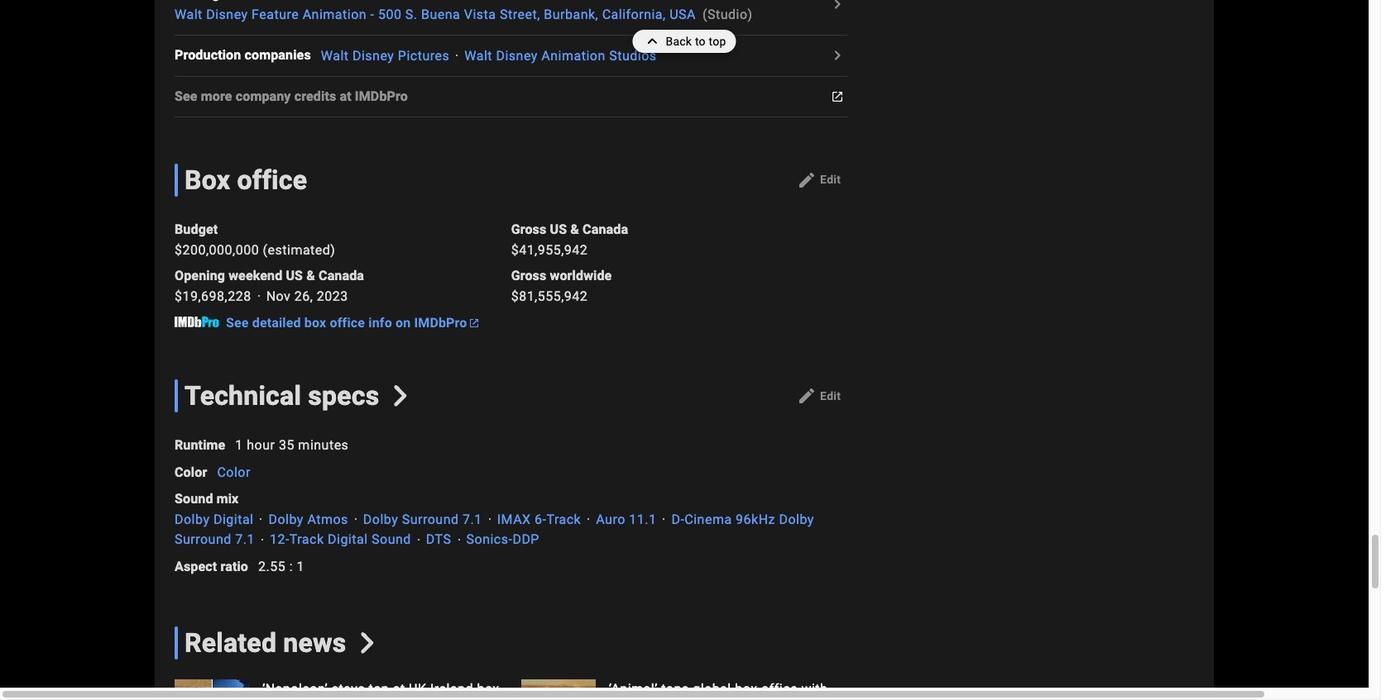 Task type: describe. For each thing, give the bounding box(es) containing it.
$81,555,942
[[511, 289, 588, 305]]

gross for gross worldwide $81,555,942
[[511, 268, 546, 284]]

pictures
[[398, 48, 450, 63]]

box inside 'napoleon' stays top at uk-ireland box
[[477, 682, 500, 698]]

2 color from the left
[[217, 465, 251, 481]]

with
[[801, 682, 828, 698]]

box inside "'animal' tops global box office with"
[[735, 682, 758, 698]]

see for see more company credits at imdbpro
[[175, 88, 197, 104]]

specs
[[308, 381, 379, 412]]

news
[[283, 628, 346, 660]]

see more company credits at imdbpro button
[[175, 87, 418, 106]]

1 horizontal spatial digital
[[328, 532, 368, 548]]

$41,955,942
[[511, 242, 588, 258]]

aspect ratio
[[175, 559, 248, 575]]

back to top
[[666, 35, 726, 48]]

$19,698,228
[[175, 289, 251, 305]]

budget $200,000,000 (estimated)
[[175, 221, 335, 258]]

:
[[289, 560, 293, 575]]

surround inside the d-cinema 96khz dolby surround 7.1
[[175, 532, 232, 548]]

ireland
[[430, 682, 473, 698]]

walt disney feature animation - 500 s. buena vista street, burbank, california, usa button
[[175, 7, 696, 22]]

1 horizontal spatial 1
[[297, 560, 305, 575]]

'napoleon'
[[262, 682, 328, 698]]

0 horizontal spatial sound
[[175, 491, 213, 507]]

walt for walt disney feature animation - 500 s. buena vista street, burbank, california, usa (studio)
[[175, 7, 203, 22]]

dts
[[426, 532, 451, 548]]

1 vertical spatial us
[[286, 268, 303, 284]]

to
[[695, 35, 706, 48]]

nov 26, 2023
[[266, 289, 348, 305]]

500
[[378, 7, 402, 22]]

1 vertical spatial imdbpro
[[414, 315, 467, 331]]

see detailed box office info on imdbpro button
[[226, 315, 479, 332]]

0 horizontal spatial animation
[[303, 7, 367, 22]]

& inside the 'gross us & canada $41,955,942'
[[570, 221, 579, 237]]

'napoleon' stays top at uk-ireland box
[[262, 682, 500, 701]]

see more company credits at imdbpro
[[175, 88, 408, 104]]

0 horizontal spatial &
[[306, 268, 315, 284]]

dolby digital
[[175, 512, 254, 528]]

dolby surround 7.1 button
[[363, 512, 482, 528]]

2.55 : 1
[[258, 560, 305, 575]]

2023
[[317, 289, 348, 305]]

related news link
[[175, 627, 378, 661]]

d-cinema 96khz dolby surround 7.1
[[175, 512, 814, 548]]

see for see detailed box office info on imdbpro
[[226, 315, 249, 331]]

dolby atmos button
[[268, 512, 348, 528]]

disney for pictures
[[352, 48, 394, 63]]

sonics-
[[466, 532, 513, 548]]

1 vertical spatial canada
[[319, 268, 364, 284]]

disney for feature
[[206, 7, 248, 22]]

'animal' tops global box office with link
[[521, 680, 848, 701]]

'animal'
[[609, 682, 658, 698]]

edit image
[[797, 170, 817, 190]]

walt disney animation studios
[[464, 48, 657, 63]]

edit image
[[797, 387, 817, 406]]

2.55
[[258, 560, 286, 575]]

ddp
[[513, 532, 540, 548]]

dolby atmos
[[268, 512, 348, 528]]

see more image for walt disney feature animation - 500 s. buena vista street, burbank, california, usa
[[828, 0, 848, 14]]

edit for gross us & canada $41,955,942
[[820, 173, 841, 187]]

technical specs
[[185, 381, 379, 412]]

walt disney pictures button
[[321, 48, 450, 63]]

dts button
[[426, 532, 451, 548]]

production companies button
[[175, 46, 321, 66]]

d-cinema 96khz dolby surround 7.1 button
[[175, 512, 814, 548]]

street,
[[500, 7, 540, 22]]

sonics-ddp
[[466, 532, 540, 548]]

studios
[[609, 48, 657, 63]]

see detailed box office info on imdbpro
[[226, 315, 467, 331]]

at inside 'napoleon' stays top at uk-ireland box
[[393, 682, 405, 698]]

dolby inside the d-cinema 96khz dolby surround 7.1
[[779, 512, 814, 528]]

1 horizontal spatial track
[[547, 512, 581, 528]]

canada inside the 'gross us & canada $41,955,942'
[[583, 221, 628, 237]]

gross worldwide $81,555,942
[[511, 268, 612, 305]]

on
[[396, 315, 411, 331]]

production
[[175, 47, 241, 63]]

related
[[185, 628, 277, 660]]

1 hour 35 minutes
[[235, 438, 349, 454]]

imax 6-track
[[497, 512, 581, 528]]

dolby digital button
[[175, 512, 254, 528]]

companies
[[245, 47, 311, 63]]

'napoleon' stays top at uk-ireland box link
[[175, 680, 501, 701]]

nov
[[266, 289, 291, 305]]

edit button for gross us & canada $41,955,942
[[790, 167, 848, 193]]

auro 11.1 button
[[596, 512, 657, 528]]

detailed
[[252, 315, 301, 331]]

0 vertical spatial 7.1
[[463, 512, 482, 528]]

26,
[[294, 289, 313, 305]]

production companies
[[175, 47, 311, 63]]

s.
[[405, 7, 418, 22]]

0 horizontal spatial track
[[289, 532, 324, 548]]

launch inline image
[[470, 320, 479, 328]]

dolby for dolby atmos
[[268, 512, 304, 528]]

12-track digital sound
[[270, 532, 411, 548]]



Task type: vqa. For each thing, say whether or not it's contained in the screenshot.
"Technical"
yes



Task type: locate. For each thing, give the bounding box(es) containing it.
top for stays
[[369, 682, 389, 698]]

burbank,
[[544, 7, 598, 22]]

0 vertical spatial animation
[[303, 7, 367, 22]]

sound
[[175, 491, 213, 507], [372, 532, 411, 548]]

office up budget $200,000,000 (estimated)
[[237, 164, 307, 196]]

sonics-ddp button
[[466, 532, 540, 548]]

2 see more image from the top
[[828, 46, 848, 66]]

1 horizontal spatial surround
[[402, 512, 459, 528]]

tops
[[661, 682, 689, 698]]

2 horizontal spatial walt
[[464, 48, 492, 63]]

box right the 'ireland'
[[477, 682, 500, 698]]

0 vertical spatial top
[[709, 35, 726, 48]]

disney
[[206, 7, 248, 22], [352, 48, 394, 63], [496, 48, 538, 63]]

box
[[185, 164, 230, 196]]

1 vertical spatial surround
[[175, 532, 232, 548]]

sound down dolby surround 7.1
[[372, 532, 411, 548]]

disney down -
[[352, 48, 394, 63]]

canada up the 2023
[[319, 268, 364, 284]]

see more image for walt disney pictures
[[828, 46, 848, 66]]

color
[[175, 465, 207, 480], [217, 465, 251, 481]]

at right credits
[[340, 88, 351, 104]]

1 vertical spatial see
[[226, 315, 249, 331]]

walt up production
[[175, 7, 203, 22]]

office down the 2023
[[330, 315, 365, 331]]

0 horizontal spatial disney
[[206, 7, 248, 22]]

1 vertical spatial top
[[369, 682, 389, 698]]

dolby for dolby digital
[[175, 512, 210, 528]]

worldwide
[[550, 268, 612, 284]]

1 see more image from the top
[[828, 0, 848, 14]]

1 horizontal spatial disney
[[352, 48, 394, 63]]

see left more
[[175, 88, 197, 104]]

7.1 up ratio
[[235, 532, 255, 548]]

0 vertical spatial digital
[[213, 512, 254, 528]]

top right to
[[709, 35, 726, 48]]

usa
[[670, 7, 696, 22]]

technical
[[185, 381, 301, 412]]

1 horizontal spatial office
[[330, 315, 365, 331]]

1 vertical spatial see more image
[[828, 46, 848, 66]]

0 vertical spatial see
[[175, 88, 197, 104]]

1 edit button from the top
[[790, 167, 848, 193]]

digital down 'mix'
[[213, 512, 254, 528]]

auro
[[596, 512, 625, 528]]

stays
[[332, 682, 365, 698]]

dolby for dolby surround 7.1
[[363, 512, 398, 528]]

7.1 inside the d-cinema 96khz dolby surround 7.1
[[235, 532, 255, 548]]

imdbpro down walt disney pictures button
[[355, 88, 408, 104]]

1 edit from the top
[[820, 173, 841, 187]]

1 vertical spatial animation
[[541, 48, 606, 63]]

1 horizontal spatial us
[[550, 221, 567, 237]]

6-
[[535, 512, 547, 528]]

chevron right inline image
[[390, 386, 411, 407]]

more
[[201, 88, 232, 104]]

walt disney animation studios button
[[464, 48, 657, 63]]

us inside the 'gross us & canada $41,955,942'
[[550, 221, 567, 237]]

1 vertical spatial 7.1
[[235, 532, 255, 548]]

gross inside the 'gross us & canada $41,955,942'
[[511, 221, 546, 237]]

minutes
[[298, 438, 349, 454]]

surround down dolby digital
[[175, 532, 232, 548]]

mix
[[217, 491, 239, 507]]

see more image
[[828, 87, 848, 106]]

1 vertical spatial gross
[[511, 268, 546, 284]]

uk-
[[409, 682, 430, 698]]

3 dolby from the left
[[363, 512, 398, 528]]

edit button
[[790, 167, 848, 193], [790, 383, 848, 410]]

1 horizontal spatial color
[[217, 465, 251, 481]]

aspect
[[175, 559, 217, 575]]

at inside see more company credits at imdbpro button
[[340, 88, 351, 104]]

1 horizontal spatial &
[[570, 221, 579, 237]]

related news
[[185, 628, 346, 660]]

2 vertical spatial office
[[761, 682, 798, 698]]

edit right edit icon on the right top
[[820, 173, 841, 187]]

digital down atmos
[[328, 532, 368, 548]]

gross for gross us & canada $41,955,942
[[511, 221, 546, 237]]

2 dolby from the left
[[268, 512, 304, 528]]

feature
[[252, 7, 299, 22]]

imdbpro
[[355, 88, 408, 104], [414, 315, 467, 331]]

see more image
[[828, 0, 848, 14], [828, 46, 848, 66]]

0 vertical spatial surround
[[402, 512, 459, 528]]

top inside 'napoleon' stays top at uk-ireland box
[[369, 682, 389, 698]]

&
[[570, 221, 579, 237], [306, 268, 315, 284]]

11.1
[[629, 512, 657, 528]]

expand less image
[[642, 30, 666, 53]]

0 horizontal spatial top
[[369, 682, 389, 698]]

box right global
[[735, 682, 758, 698]]

1 gross from the top
[[511, 221, 546, 237]]

track down dolby atmos
[[289, 532, 324, 548]]

0 vertical spatial us
[[550, 221, 567, 237]]

1 horizontal spatial imdbpro
[[414, 315, 467, 331]]

1 horizontal spatial animation
[[541, 48, 606, 63]]

1 horizontal spatial box
[[477, 682, 500, 698]]

1 vertical spatial at
[[393, 682, 405, 698]]

1 vertical spatial sound
[[372, 532, 411, 548]]

0 horizontal spatial at
[[340, 88, 351, 104]]

0 vertical spatial see more image
[[828, 0, 848, 14]]

0 horizontal spatial box
[[304, 315, 326, 331]]

-
[[370, 7, 374, 22]]

walt down vista
[[464, 48, 492, 63]]

0 horizontal spatial see
[[175, 88, 197, 104]]

0 vertical spatial at
[[340, 88, 351, 104]]

walt up credits
[[321, 48, 349, 63]]

0 horizontal spatial 1
[[235, 438, 243, 454]]

1 horizontal spatial sound
[[372, 532, 411, 548]]

edit right edit image
[[820, 390, 841, 403]]

'animal' tops global box office with $42m debut; beyoncé's 'renaissance' strong in us but weaker abroad image
[[521, 680, 595, 701]]

1 vertical spatial office
[[330, 315, 365, 331]]

sound up dolby digital button
[[175, 491, 213, 507]]

96khz
[[736, 512, 775, 528]]

imdbpro left launch inline image
[[414, 315, 467, 331]]

color button
[[217, 465, 251, 481]]

opening
[[175, 268, 225, 284]]

0 horizontal spatial surround
[[175, 532, 232, 548]]

'napoleon' stays top at uk-ireland box office; beyonce's 'renaissance' glides into top five image
[[175, 680, 249, 701]]

1 horizontal spatial 7.1
[[463, 512, 482, 528]]

california,
[[602, 7, 666, 22]]

back
[[666, 35, 692, 48]]

4 dolby from the left
[[779, 512, 814, 528]]

0 vertical spatial office
[[237, 164, 307, 196]]

animation
[[303, 7, 367, 22], [541, 48, 606, 63]]

1 horizontal spatial see
[[226, 315, 249, 331]]

canada up worldwide
[[583, 221, 628, 237]]

at left uk-
[[393, 682, 405, 698]]

$200,000,000
[[175, 242, 259, 258]]

1 vertical spatial edit
[[820, 390, 841, 403]]

0 horizontal spatial color
[[175, 465, 207, 480]]

0 vertical spatial imdbpro
[[355, 88, 408, 104]]

sound mix
[[175, 491, 239, 507]]

0 horizontal spatial office
[[237, 164, 307, 196]]

7.1 up sonics- in the bottom left of the page
[[463, 512, 482, 528]]

35
[[279, 438, 294, 454]]

imax
[[497, 512, 531, 528]]

us up 26,
[[286, 268, 303, 284]]

box inside button
[[304, 315, 326, 331]]

(estimated)
[[263, 242, 335, 258]]

credits
[[294, 88, 336, 104]]

0 vertical spatial 1
[[235, 438, 243, 454]]

top for to
[[709, 35, 726, 48]]

0 vertical spatial sound
[[175, 491, 213, 507]]

1 dolby from the left
[[175, 512, 210, 528]]

office left with
[[761, 682, 798, 698]]

box
[[304, 315, 326, 331], [477, 682, 500, 698], [735, 682, 758, 698]]

digital
[[213, 512, 254, 528], [328, 532, 368, 548]]

1 left hour
[[235, 438, 243, 454]]

disney up production companies
[[206, 7, 248, 22]]

box down nov 26, 2023
[[304, 315, 326, 331]]

color down runtime
[[175, 465, 207, 480]]

& up nov 26, 2023
[[306, 268, 315, 284]]

info
[[368, 315, 392, 331]]

budget
[[175, 221, 218, 237]]

chevron right inline image
[[357, 633, 378, 655]]

top right stays
[[369, 682, 389, 698]]

walt for walt disney animation studios
[[464, 48, 492, 63]]

gross us & canada $41,955,942
[[511, 221, 628, 258]]

company
[[236, 88, 291, 104]]

gross inside gross worldwide $81,555,942
[[511, 268, 546, 284]]

dolby down sound mix
[[175, 512, 210, 528]]

ratio
[[220, 559, 248, 575]]

vista
[[464, 7, 496, 22]]

& up $41,955,942
[[570, 221, 579, 237]]

1 right :
[[297, 560, 305, 575]]

dolby surround 7.1
[[363, 512, 482, 528]]

0 horizontal spatial 7.1
[[235, 532, 255, 548]]

2 gross from the top
[[511, 268, 546, 284]]

12-
[[270, 532, 289, 548]]

2 edit from the top
[[820, 390, 841, 403]]

animation down burbank, at the top of the page
[[541, 48, 606, 63]]

hour
[[247, 438, 275, 454]]

0 horizontal spatial canada
[[319, 268, 364, 284]]

weekend
[[229, 268, 282, 284]]

'animal' tops global box office with
[[609, 682, 841, 701]]

(studio)
[[703, 7, 753, 22]]

dolby up 12-
[[268, 512, 304, 528]]

0 horizontal spatial imdbpro
[[355, 88, 408, 104]]

disney down street,
[[496, 48, 538, 63]]

edit button for 35
[[790, 383, 848, 410]]

d-
[[671, 512, 685, 528]]

opening weekend us & canada
[[175, 268, 364, 284]]

edit for 35
[[820, 390, 841, 403]]

0 vertical spatial gross
[[511, 221, 546, 237]]

0 vertical spatial canada
[[583, 221, 628, 237]]

2 horizontal spatial box
[[735, 682, 758, 698]]

0 horizontal spatial digital
[[213, 512, 254, 528]]

office inside see detailed box office info on imdbpro button
[[330, 315, 365, 331]]

gross up the $81,555,942
[[511, 268, 546, 284]]

walt for walt disney pictures
[[321, 48, 349, 63]]

0 horizontal spatial walt
[[175, 7, 203, 22]]

1 vertical spatial &
[[306, 268, 315, 284]]

edit
[[820, 173, 841, 187], [820, 390, 841, 403]]

1 horizontal spatial at
[[393, 682, 405, 698]]

1 color from the left
[[175, 465, 207, 480]]

2 horizontal spatial disney
[[496, 48, 538, 63]]

box office
[[185, 164, 307, 196]]

disney for animation
[[496, 48, 538, 63]]

0 vertical spatial edit
[[820, 173, 841, 187]]

track left "auro"
[[547, 512, 581, 528]]

1 vertical spatial digital
[[328, 532, 368, 548]]

0 vertical spatial edit button
[[790, 167, 848, 193]]

gross up $41,955,942
[[511, 221, 546, 237]]

animation left -
[[303, 7, 367, 22]]

1 vertical spatial 1
[[297, 560, 305, 575]]

walt disney feature animation - 500 s. buena vista street, burbank, california, usa (studio)
[[175, 7, 753, 22]]

1 horizontal spatial top
[[709, 35, 726, 48]]

0 vertical spatial &
[[570, 221, 579, 237]]

color up 'mix'
[[217, 465, 251, 481]]

auro 11.1
[[596, 512, 657, 528]]

7.1
[[463, 512, 482, 528], [235, 532, 255, 548]]

dolby right 96khz
[[779, 512, 814, 528]]

2 horizontal spatial office
[[761, 682, 798, 698]]

2 edit button from the top
[[790, 383, 848, 410]]

buena
[[421, 7, 460, 22]]

1 horizontal spatial walt
[[321, 48, 349, 63]]

top inside button
[[709, 35, 726, 48]]

us
[[550, 221, 567, 237], [286, 268, 303, 284]]

global
[[693, 682, 731, 698]]

1 vertical spatial track
[[289, 532, 324, 548]]

cinema
[[685, 512, 732, 528]]

us up $41,955,942
[[550, 221, 567, 237]]

1 horizontal spatial canada
[[583, 221, 628, 237]]

0 vertical spatial track
[[547, 512, 581, 528]]

dolby up 12-track digital sound button
[[363, 512, 398, 528]]

see down $19,698,228
[[226, 315, 249, 331]]

0 horizontal spatial us
[[286, 268, 303, 284]]

atmos
[[307, 512, 348, 528]]

office inside "'animal' tops global box office with"
[[761, 682, 798, 698]]

surround up dts
[[402, 512, 459, 528]]

1 vertical spatial edit button
[[790, 383, 848, 410]]

imax 6-track button
[[497, 512, 581, 528]]

back to top button
[[633, 30, 736, 53]]



